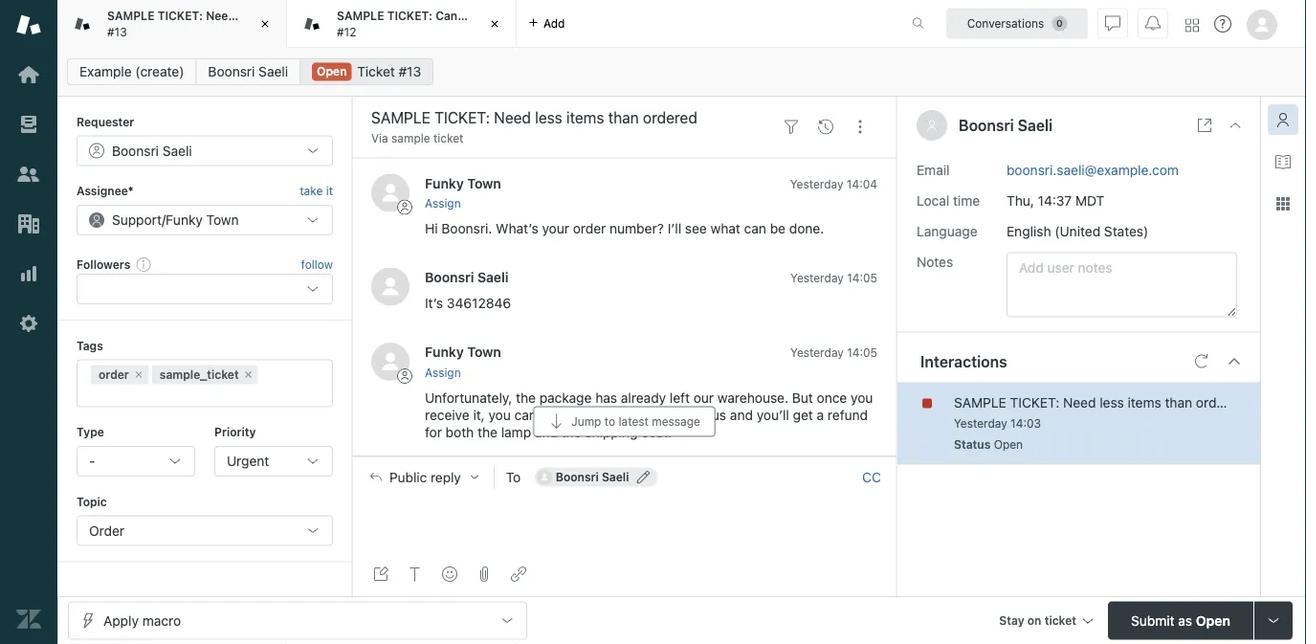 Task type: vqa. For each thing, say whether or not it's contained in the screenshot.
the bottom Close image
yes



Task type: describe. For each thing, give the bounding box(es) containing it.
interactions
[[921, 352, 1008, 371]]

hide composer image
[[617, 448, 632, 464]]

cancel
[[436, 9, 474, 23]]

submit
[[1132, 613, 1175, 629]]

yesterday 14:05 text field for unfortunately, the package has already left our warehouse. but once you receive it, you can send that one lamp back to us and you'll get a refund for both the lamp and the shipping cost.
[[791, 346, 878, 360]]

order inside conversationlabel log
[[573, 220, 606, 236]]

remove image
[[243, 369, 254, 381]]

support
[[112, 212, 162, 228]]

unfortunately, the package has already left our warehouse. but once you receive it, you can send that one lamp back to us and you'll get a refund for both the lamp and the shipping cost.
[[425, 390, 877, 440]]

assignee* element
[[77, 205, 333, 235]]

refund
[[828, 407, 868, 423]]

34612846
[[447, 296, 511, 311]]

public reply
[[390, 469, 461, 485]]

what
[[711, 220, 741, 236]]

thu,
[[1007, 192, 1035, 208]]

#13 inside secondary 'element'
[[399, 64, 421, 79]]

for
[[425, 424, 442, 440]]

need for sample ticket: need less items than ordered #13
[[206, 9, 236, 23]]

apply
[[103, 613, 139, 629]]

reply
[[431, 469, 461, 485]]

both
[[446, 424, 474, 440]]

sample for sample ticket: cancel order #12
[[337, 9, 384, 23]]

main element
[[0, 0, 57, 644]]

0 vertical spatial can
[[744, 220, 767, 236]]

view more details image
[[1198, 118, 1213, 133]]

you'll
[[757, 407, 790, 423]]

0 horizontal spatial lamp
[[501, 424, 531, 440]]

urgent button
[[214, 446, 333, 477]]

unfortunately,
[[425, 390, 512, 405]]

public reply button
[[353, 457, 494, 497]]

funky for unfortunately,
[[425, 344, 464, 360]]

Yesterday 14:04 text field
[[791, 177, 878, 190]]

tab containing sample ticket: cancel order
[[287, 0, 517, 48]]

tab containing sample ticket: need less items than ordered
[[57, 0, 371, 48]]

follow
[[301, 258, 333, 271]]

yesterday for hi boonsri. what's your order number? i'll see what can be done.
[[791, 177, 844, 190]]

0 vertical spatial lamp
[[629, 407, 659, 423]]

ordered for sample ticket: need less items than ordered #13
[[327, 9, 371, 23]]

jump to latest message button
[[533, 406, 716, 437]]

but
[[792, 390, 814, 405]]

conversations
[[968, 17, 1045, 30]]

submit as open
[[1132, 613, 1231, 629]]

boonsri inside 'boonsri saeli' link
[[208, 64, 255, 79]]

yesterday 14:05 for it's 34612846
[[791, 271, 878, 285]]

it,
[[473, 407, 485, 423]]

user image
[[929, 121, 936, 131]]

ticket
[[357, 64, 395, 79]]

assignee*
[[77, 184, 134, 198]]

follow button
[[301, 256, 333, 273]]

status
[[954, 438, 991, 451]]

can inside unfortunately, the package has already left our warehouse. but once you receive it, you can send that one lamp back to us and you'll get a refund for both the lamp and the shipping cost.
[[515, 407, 537, 423]]

example (create)
[[79, 64, 184, 79]]

ticket #13
[[357, 64, 421, 79]]

funky for hi
[[425, 175, 464, 191]]

english (united states)
[[1007, 223, 1149, 239]]

boonsri.saeli@example.com
[[1007, 162, 1179, 178]]

zendesk support image
[[16, 12, 41, 37]]

yesterday 14:05 for unfortunately, the package has already left our warehouse. but once you receive it, you can send that one lamp back to us and you'll get a refund for both the lamp and the shipping cost.
[[791, 346, 878, 360]]

draft mode image
[[373, 567, 389, 582]]

yesterday for it's 34612846
[[791, 271, 844, 285]]

conversations button
[[947, 8, 1089, 39]]

stay on ticket button
[[991, 602, 1101, 643]]

secondary element
[[57, 53, 1307, 91]]

less for sample ticket: need less items than ordered yesterday 14:03 status open
[[1100, 394, 1125, 410]]

receive
[[425, 407, 470, 423]]

take it
[[300, 184, 333, 198]]

requester
[[77, 115, 134, 128]]

get
[[793, 407, 814, 423]]

funky town assign for unfortunately,
[[425, 344, 501, 380]]

to
[[506, 469, 521, 485]]

urgent
[[227, 453, 269, 469]]

remove image
[[133, 369, 144, 381]]

than for sample ticket: need less items than ordered #13
[[298, 9, 324, 23]]

ticket actions image
[[853, 119, 868, 135]]

email
[[917, 162, 950, 178]]

0 horizontal spatial you
[[489, 407, 511, 423]]

via
[[371, 132, 388, 145]]

insert emojis image
[[442, 567, 458, 582]]

stay on ticket
[[1000, 614, 1077, 628]]

hi boonsri. what's your order number? i'll see what can be done.
[[425, 220, 825, 236]]

sample ticket: cancel order #12
[[337, 9, 508, 38]]

stay
[[1000, 614, 1025, 628]]

cost.
[[642, 424, 672, 440]]

add button
[[517, 0, 577, 47]]

open inside sample ticket: need less items than ordered yesterday 14:03 status open
[[994, 438, 1023, 451]]

has
[[596, 390, 618, 405]]

funky inside assignee* element
[[166, 212, 203, 228]]

need for sample ticket: need less items than ordered yesterday 14:03 status open
[[1064, 394, 1097, 410]]

views image
[[16, 112, 41, 137]]

filter image
[[784, 119, 799, 135]]

funky town link for unfortunately,
[[425, 344, 501, 360]]

sample ticket: need less items than ordered #13
[[107, 9, 371, 38]]

zendesk image
[[16, 607, 41, 632]]

Add user notes text field
[[1007, 252, 1238, 317]]

on
[[1028, 614, 1042, 628]]

ticket: for sample ticket: need less items than ordered #13
[[158, 9, 203, 23]]

zendesk products image
[[1186, 19, 1200, 32]]

admin image
[[16, 311, 41, 336]]

get started image
[[16, 62, 41, 87]]

Yesterday 14:03 text field
[[954, 417, 1042, 430]]

sample for sample ticket: need less items than ordered #13
[[107, 9, 155, 23]]

a
[[817, 407, 824, 423]]

done.
[[790, 220, 825, 236]]

local
[[917, 192, 950, 208]]

avatar image for hi boonsri. what's your order number? i'll see what can be done.
[[371, 174, 410, 212]]

apps image
[[1276, 196, 1291, 212]]

example
[[79, 64, 132, 79]]

to inside unfortunately, the package has already left our warehouse. but once you receive it, you can send that one lamp back to us and you'll get a refund for both the lamp and the shipping cost.
[[696, 407, 709, 423]]

1 horizontal spatial close image
[[1228, 118, 1244, 133]]

boonsri.
[[442, 220, 492, 236]]

town inside assignee* element
[[206, 212, 239, 228]]

2 horizontal spatial the
[[562, 424, 582, 440]]

number?
[[610, 220, 664, 236]]

(create)
[[135, 64, 184, 79]]

boonsri saeli inside secondary 'element'
[[208, 64, 288, 79]]

avatar image for unfortunately, the package has already left our warehouse. but once you receive it, you can send that one lamp back to us and you'll get a refund for both the lamp and the shipping cost.
[[371, 343, 410, 381]]

mdt
[[1076, 192, 1105, 208]]

time
[[954, 192, 980, 208]]

open inside secondary 'element'
[[317, 65, 347, 78]]

notes
[[917, 254, 954, 270]]

ticket for stay on ticket
[[1045, 614, 1077, 628]]

boonsri inside requester element
[[112, 143, 159, 158]]

cc button
[[863, 468, 882, 486]]

customers image
[[16, 162, 41, 187]]

0 horizontal spatial and
[[535, 424, 558, 440]]

public
[[390, 469, 427, 485]]

town for unfortunately,
[[468, 344, 501, 360]]

language
[[917, 223, 978, 239]]

take it button
[[300, 181, 333, 201]]

jump
[[572, 415, 602, 428]]

assign for hi
[[425, 197, 461, 210]]

followers
[[77, 257, 130, 271]]

ticket: for sample ticket: need less items than ordered yesterday 14:03 status open
[[1011, 394, 1060, 410]]



Task type: locate. For each thing, give the bounding box(es) containing it.
priority
[[214, 426, 256, 439]]

boonsri saeli link down sample ticket: need less items than ordered #13
[[196, 58, 301, 85]]

it
[[326, 184, 333, 198]]

0 vertical spatial than
[[298, 9, 324, 23]]

0 horizontal spatial #13
[[107, 25, 127, 38]]

1 horizontal spatial #13
[[399, 64, 421, 79]]

lamp down already
[[629, 407, 659, 423]]

0 horizontal spatial ordered
[[327, 9, 371, 23]]

it's 34612846
[[425, 296, 511, 311]]

ordered inside sample ticket: need less items than ordered #13
[[327, 9, 371, 23]]

than for sample ticket: need less items than ordered yesterday 14:03 status open
[[1166, 394, 1193, 410]]

boonsri saeli down sample ticket: need less items than ordered #13
[[208, 64, 288, 79]]

order
[[89, 523, 125, 538]]

boonsri right boonsri.saeli@example.com "image"
[[556, 470, 599, 484]]

and down warehouse.
[[730, 407, 753, 423]]

and
[[730, 407, 753, 423], [535, 424, 558, 440]]

0 horizontal spatial close image
[[485, 14, 505, 34]]

1 horizontal spatial than
[[1166, 394, 1193, 410]]

1 vertical spatial and
[[535, 424, 558, 440]]

customer context image
[[1276, 112, 1291, 127]]

2 vertical spatial order
[[99, 368, 129, 382]]

2 assign from the top
[[425, 366, 461, 380]]

0 vertical spatial and
[[730, 407, 753, 423]]

tabs tab list
[[57, 0, 892, 48]]

0 horizontal spatial sample
[[107, 9, 155, 23]]

boonsri saeli link inside conversationlabel log
[[425, 269, 509, 285]]

funky town link
[[425, 175, 501, 191], [425, 344, 501, 360]]

2 assign button from the top
[[425, 364, 461, 381]]

- button
[[77, 446, 195, 477]]

cc
[[863, 469, 882, 485]]

sample ticket: need less items than ordered yesterday 14:03 status open
[[954, 394, 1245, 451]]

ticket for via sample ticket
[[434, 132, 464, 145]]

1 vertical spatial assign
[[425, 366, 461, 380]]

2 yesterday 14:05 text field from the top
[[791, 346, 878, 360]]

1 horizontal spatial can
[[744, 220, 767, 236]]

sample
[[107, 9, 155, 23], [337, 9, 384, 23], [954, 394, 1007, 410]]

need
[[206, 9, 236, 23], [1064, 394, 1097, 410]]

saeli up the 34612846
[[478, 269, 509, 285]]

0 vertical spatial funky
[[425, 175, 464, 191]]

1 vertical spatial can
[[515, 407, 537, 423]]

2 horizontal spatial order
[[573, 220, 606, 236]]

user image
[[927, 120, 938, 131]]

#13 right ticket
[[399, 64, 421, 79]]

2 vertical spatial town
[[468, 344, 501, 360]]

0 vertical spatial assign button
[[425, 195, 461, 212]]

boonsri saeli up the 'it's 34612846'
[[425, 269, 509, 285]]

ticket: up (create)
[[158, 9, 203, 23]]

1 assign from the top
[[425, 197, 461, 210]]

1 horizontal spatial and
[[730, 407, 753, 423]]

open down yesterday 14:03 text box
[[994, 438, 1023, 451]]

funky town assign up "unfortunately,"
[[425, 344, 501, 380]]

assign button for hi
[[425, 195, 461, 212]]

than inside sample ticket: need less items than ordered yesterday 14:03 status open
[[1166, 394, 1193, 410]]

0 horizontal spatial than
[[298, 9, 324, 23]]

funky town assign for hi
[[425, 175, 501, 210]]

assign up hi
[[425, 197, 461, 210]]

2 horizontal spatial sample
[[954, 394, 1007, 410]]

as
[[1179, 613, 1193, 629]]

close image right cancel
[[485, 14, 505, 34]]

boonsri saeli inside requester element
[[112, 143, 192, 158]]

1 horizontal spatial you
[[851, 390, 873, 405]]

add attachment image
[[477, 567, 492, 582]]

avatar image
[[371, 174, 410, 212], [371, 268, 410, 306], [371, 343, 410, 381]]

back
[[663, 407, 693, 423]]

14:05
[[847, 271, 878, 285], [847, 346, 878, 360]]

displays possible ticket submission types image
[[1267, 613, 1282, 629]]

1 assign button from the top
[[425, 195, 461, 212]]

order inside the sample ticket: cancel order #12
[[477, 9, 508, 23]]

1 vertical spatial items
[[1128, 394, 1162, 410]]

0 vertical spatial need
[[206, 9, 236, 23]]

1 vertical spatial funky town assign
[[425, 344, 501, 380]]

boonsri saeli right user image on the right of the page
[[959, 116, 1053, 135]]

1 vertical spatial funky town link
[[425, 344, 501, 360]]

events image
[[819, 119, 834, 135]]

14:03
[[1011, 417, 1042, 430]]

boonsri saeli link up the 'it's 34612846'
[[425, 269, 509, 285]]

yesterday for unfortunately, the package has already left our warehouse. but once you receive it, you can send that one lamp back to us and you'll get a refund for both the lamp and the shipping cost.
[[791, 346, 844, 360]]

0 vertical spatial order
[[477, 9, 508, 23]]

1 horizontal spatial need
[[1064, 394, 1097, 410]]

1 vertical spatial less
[[1100, 394, 1125, 410]]

funky town link for hi
[[425, 175, 501, 191]]

be
[[770, 220, 786, 236]]

followers element
[[77, 274, 333, 305]]

to
[[696, 407, 709, 423], [605, 415, 616, 428]]

0 vertical spatial items
[[264, 9, 295, 23]]

0 vertical spatial assign
[[425, 197, 461, 210]]

-
[[89, 453, 95, 469]]

2 tab from the left
[[287, 0, 517, 48]]

already
[[621, 390, 666, 405]]

1 vertical spatial town
[[206, 212, 239, 228]]

the down "it,"
[[478, 424, 498, 440]]

2 vertical spatial open
[[1197, 613, 1231, 629]]

ticket inside stay on ticket dropdown button
[[1045, 614, 1077, 628]]

lamp up to
[[501, 424, 531, 440]]

#13
[[107, 25, 127, 38], [399, 64, 421, 79]]

items for sample ticket: need less items than ordered yesterday 14:03 status open
[[1128, 394, 1162, 410]]

2 avatar image from the top
[[371, 268, 410, 306]]

saeli inside conversationlabel log
[[478, 269, 509, 285]]

0 vertical spatial ordered
[[327, 9, 371, 23]]

1 horizontal spatial to
[[696, 407, 709, 423]]

left
[[670, 390, 690, 405]]

14:05 up once
[[847, 346, 878, 360]]

items inside sample ticket: need less items than ordered #13
[[264, 9, 295, 23]]

1 vertical spatial ordered
[[1197, 394, 1245, 410]]

latest
[[619, 415, 649, 428]]

0 vertical spatial town
[[468, 175, 501, 191]]

tab
[[57, 0, 371, 48], [287, 0, 517, 48]]

you right "it,"
[[489, 407, 511, 423]]

support / funky town
[[112, 212, 239, 228]]

thu, 14:37 mdt
[[1007, 192, 1105, 208]]

open right as
[[1197, 613, 1231, 629]]

1 funky town link from the top
[[425, 175, 501, 191]]

1 funky town assign from the top
[[425, 175, 501, 210]]

1 horizontal spatial ticket:
[[387, 9, 433, 23]]

0 vertical spatial funky town link
[[425, 175, 501, 191]]

yesterday 14:05 up once
[[791, 346, 878, 360]]

order right cancel
[[477, 9, 508, 23]]

1 horizontal spatial boonsri saeli link
[[425, 269, 509, 285]]

1 horizontal spatial less
[[1100, 394, 1125, 410]]

conversationlabel log
[[352, 66, 897, 456]]

0 vertical spatial avatar image
[[371, 174, 410, 212]]

funky town assign
[[425, 175, 501, 210], [425, 344, 501, 380]]

1 horizontal spatial ticket
[[1045, 614, 1077, 628]]

saeli down hide composer icon
[[602, 470, 629, 484]]

ordered for sample ticket: need less items than ordered yesterday 14:03 status open
[[1197, 394, 1245, 410]]

funky up hi
[[425, 175, 464, 191]]

2 yesterday 14:05 from the top
[[791, 346, 878, 360]]

1 14:05 from the top
[[847, 271, 878, 285]]

1 horizontal spatial order
[[477, 9, 508, 23]]

ticket: left cancel
[[387, 9, 433, 23]]

edit user image
[[637, 470, 650, 484]]

you up refund on the right
[[851, 390, 873, 405]]

than
[[298, 9, 324, 23], [1166, 394, 1193, 410]]

town up "unfortunately,"
[[468, 344, 501, 360]]

ticket: inside the sample ticket: cancel order #12
[[387, 9, 433, 23]]

1 vertical spatial order
[[573, 220, 606, 236]]

close image
[[256, 14, 275, 34]]

boonsri saeli down requester
[[112, 143, 192, 158]]

items inside sample ticket: need less items than ordered yesterday 14:03 status open
[[1128, 394, 1162, 410]]

1 vertical spatial lamp
[[501, 424, 531, 440]]

the
[[516, 390, 536, 405], [478, 424, 498, 440], [562, 424, 582, 440]]

0 vertical spatial open
[[317, 65, 347, 78]]

boonsri up it's
[[425, 269, 474, 285]]

1 horizontal spatial items
[[1128, 394, 1162, 410]]

1 vertical spatial open
[[994, 438, 1023, 451]]

yesterday 14:05 text field for it's 34612846
[[791, 271, 878, 285]]

0 horizontal spatial order
[[99, 368, 129, 382]]

sample for sample ticket: need less items than ordered yesterday 14:03 status open
[[954, 394, 1007, 410]]

1 horizontal spatial ordered
[[1197, 394, 1245, 410]]

yesterday 14:05 down done. on the right top of page
[[791, 271, 878, 285]]

14:05 for it's 34612846
[[847, 271, 878, 285]]

see
[[685, 220, 707, 236]]

1 vertical spatial yesterday 14:05 text field
[[791, 346, 878, 360]]

yesterday down done. on the right top of page
[[791, 271, 844, 285]]

close image right 'view more details' icon
[[1228, 118, 1244, 133]]

hi
[[425, 220, 438, 236]]

assign up "unfortunately,"
[[425, 366, 461, 380]]

saeli down close icon
[[259, 64, 288, 79]]

0 vertical spatial you
[[851, 390, 873, 405]]

sample up yesterday 14:03 text box
[[954, 394, 1007, 410]]

1 vertical spatial you
[[489, 407, 511, 423]]

ticket: inside sample ticket: need less items than ordered #13
[[158, 9, 203, 23]]

Subject field
[[368, 106, 771, 129]]

less
[[239, 9, 261, 23], [1100, 394, 1125, 410]]

#13 up example
[[107, 25, 127, 38]]

funky
[[425, 175, 464, 191], [166, 212, 203, 228], [425, 344, 464, 360]]

1 yesterday 14:05 from the top
[[791, 271, 878, 285]]

Yesterday 14:05 text field
[[791, 271, 878, 285], [791, 346, 878, 360]]

add link (cmd k) image
[[511, 567, 527, 582]]

than inside sample ticket: need less items than ordered #13
[[298, 9, 324, 23]]

your
[[542, 220, 570, 236]]

town
[[468, 175, 501, 191], [206, 212, 239, 228], [468, 344, 501, 360]]

us
[[712, 407, 727, 423]]

one
[[602, 407, 625, 423]]

1 vertical spatial funky
[[166, 212, 203, 228]]

3 avatar image from the top
[[371, 343, 410, 381]]

14:05 down 14:04
[[847, 271, 878, 285]]

boonsri inside conversationlabel log
[[425, 269, 474, 285]]

states)
[[1105, 223, 1149, 239]]

yesterday 14:05 text field down done. on the right top of page
[[791, 271, 878, 285]]

less inside sample ticket: need less items than ordered #13
[[239, 9, 261, 23]]

1 tab from the left
[[57, 0, 371, 48]]

saeli inside secondary 'element'
[[259, 64, 288, 79]]

yesterday left 14:04
[[791, 177, 844, 190]]

14:04
[[847, 177, 878, 190]]

1 vertical spatial #13
[[399, 64, 421, 79]]

what's
[[496, 220, 539, 236]]

ticket: for sample ticket: cancel order #12
[[387, 9, 433, 23]]

less inside sample ticket: need less items than ordered yesterday 14:03 status open
[[1100, 394, 1125, 410]]

yesterday 14:04
[[791, 177, 878, 190]]

the down that
[[562, 424, 582, 440]]

0 horizontal spatial open
[[317, 65, 347, 78]]

to left us
[[696, 407, 709, 423]]

2 vertical spatial funky
[[425, 344, 464, 360]]

0 vertical spatial close image
[[485, 14, 505, 34]]

funky down it's
[[425, 344, 464, 360]]

tab up (create)
[[57, 0, 371, 48]]

open down #12
[[317, 65, 347, 78]]

1 vertical spatial 14:05
[[847, 346, 878, 360]]

once
[[817, 390, 848, 405]]

0 vertical spatial yesterday 14:05
[[791, 271, 878, 285]]

and down the send
[[535, 424, 558, 440]]

button displays agent's chat status as invisible. image
[[1106, 16, 1121, 31]]

to inside button
[[605, 415, 616, 428]]

shipping
[[585, 424, 638, 440]]

tab up ticket #13
[[287, 0, 517, 48]]

sample inside sample ticket: need less items than ordered yesterday 14:03 status open
[[954, 394, 1007, 410]]

topic element
[[77, 515, 333, 546]]

notifications image
[[1146, 16, 1161, 31]]

0 vertical spatial ticket
[[434, 132, 464, 145]]

sample up #12
[[337, 9, 384, 23]]

assign button
[[425, 195, 461, 212], [425, 364, 461, 381]]

the left package
[[516, 390, 536, 405]]

boonsri down sample ticket: need less items than ordered #13
[[208, 64, 255, 79]]

ticket: up 14:03
[[1011, 394, 1060, 410]]

boonsri saeli down hide composer icon
[[556, 470, 629, 484]]

via sample ticket
[[371, 132, 464, 145]]

need inside sample ticket: need less items than ordered #13
[[206, 9, 236, 23]]

apply macro
[[103, 613, 181, 629]]

yesterday up status
[[954, 417, 1008, 430]]

boonsri saeli inside conversationlabel log
[[425, 269, 509, 285]]

format text image
[[408, 567, 423, 582]]

#13 inside sample ticket: need less items than ordered #13
[[107, 25, 127, 38]]

send
[[541, 407, 571, 423]]

0 vertical spatial boonsri saeli link
[[196, 58, 301, 85]]

jump to latest message
[[572, 415, 701, 428]]

1 vertical spatial assign button
[[425, 364, 461, 381]]

(united
[[1055, 223, 1101, 239]]

need inside sample ticket: need less items than ordered yesterday 14:03 status open
[[1064, 394, 1097, 410]]

2 14:05 from the top
[[847, 346, 878, 360]]

1 horizontal spatial lamp
[[629, 407, 659, 423]]

town right /
[[206, 212, 239, 228]]

close image
[[485, 14, 505, 34], [1228, 118, 1244, 133]]

1 vertical spatial boonsri saeli link
[[425, 269, 509, 285]]

yesterday up but
[[791, 346, 844, 360]]

0 vertical spatial 14:05
[[847, 271, 878, 285]]

saeli
[[259, 64, 288, 79], [1018, 116, 1053, 135], [163, 143, 192, 158], [478, 269, 509, 285], [602, 470, 629, 484]]

1 vertical spatial avatar image
[[371, 268, 410, 306]]

local time
[[917, 192, 980, 208]]

2 horizontal spatial open
[[1197, 613, 1231, 629]]

boonsri.saeli@example.com image
[[537, 469, 552, 485]]

ticket right the on
[[1045, 614, 1077, 628]]

funky town link up the boonsri.
[[425, 175, 501, 191]]

english
[[1007, 223, 1052, 239]]

ticket: inside sample ticket: need less items than ordered yesterday 14:03 status open
[[1011, 394, 1060, 410]]

funky town assign up the boonsri.
[[425, 175, 501, 210]]

boonsri down requester
[[112, 143, 159, 158]]

sample inside the sample ticket: cancel order #12
[[337, 9, 384, 23]]

2 funky town link from the top
[[425, 344, 501, 360]]

/
[[162, 212, 166, 228]]

14:05 for unfortunately, the package has already left our warehouse. but once you receive it, you can send that one lamp back to us and you'll get a refund for both the lamp and the shipping cost.
[[847, 346, 878, 360]]

message
[[652, 415, 701, 428]]

0 horizontal spatial to
[[605, 415, 616, 428]]

sample up the example (create)
[[107, 9, 155, 23]]

town up the boonsri.
[[468, 175, 501, 191]]

1 horizontal spatial the
[[516, 390, 536, 405]]

yesterday 14:05 text field up once
[[791, 346, 878, 360]]

tags
[[77, 339, 103, 352]]

0 horizontal spatial need
[[206, 9, 236, 23]]

boonsri saeli link inside secondary 'element'
[[196, 58, 301, 85]]

funky town link up "unfortunately,"
[[425, 344, 501, 360]]

boonsri
[[208, 64, 255, 79], [959, 116, 1015, 135], [112, 143, 159, 158], [425, 269, 474, 285], [556, 470, 599, 484]]

ticket:
[[158, 9, 203, 23], [387, 9, 433, 23], [1011, 394, 1060, 410]]

0 vertical spatial less
[[239, 9, 261, 23]]

can left the send
[[515, 407, 537, 423]]

funky right support
[[166, 212, 203, 228]]

0 horizontal spatial ticket
[[434, 132, 464, 145]]

1 vertical spatial ticket
[[1045, 614, 1077, 628]]

assign button up hi
[[425, 195, 461, 212]]

requester element
[[77, 135, 333, 166]]

order left remove image
[[99, 368, 129, 382]]

that
[[574, 407, 599, 423]]

ordered
[[327, 9, 371, 23], [1197, 394, 1245, 410]]

1 yesterday 14:05 text field from the top
[[791, 271, 878, 285]]

close image inside the tabs tab list
[[485, 14, 505, 34]]

2 funky town assign from the top
[[425, 344, 501, 380]]

order right "your"
[[573, 220, 606, 236]]

0 vertical spatial #13
[[107, 25, 127, 38]]

1 vertical spatial need
[[1064, 394, 1097, 410]]

assign button up "unfortunately,"
[[425, 364, 461, 381]]

assign
[[425, 197, 461, 210], [425, 366, 461, 380]]

0 horizontal spatial boonsri saeli link
[[196, 58, 301, 85]]

1 avatar image from the top
[[371, 174, 410, 212]]

to right the jump in the left of the page
[[605, 415, 616, 428]]

ordered inside sample ticket: need less items than ordered yesterday 14:03 status open
[[1197, 394, 1245, 410]]

reporting image
[[16, 261, 41, 286]]

boonsri saeli
[[208, 64, 288, 79], [959, 116, 1053, 135], [112, 143, 192, 158], [425, 269, 509, 285], [556, 470, 629, 484]]

it's
[[425, 296, 443, 311]]

less for sample ticket: need less items than ordered #13
[[239, 9, 261, 23]]

0 horizontal spatial can
[[515, 407, 537, 423]]

example (create) button
[[67, 58, 197, 85]]

can left be
[[744, 220, 767, 236]]

assign button for unfortunately,
[[425, 364, 461, 381]]

macro
[[142, 613, 181, 629]]

boonsri right user image on the right of the page
[[959, 116, 1015, 135]]

sample inside sample ticket: need less items than ordered #13
[[107, 9, 155, 23]]

14:37
[[1038, 192, 1072, 208]]

2 horizontal spatial ticket:
[[1011, 394, 1060, 410]]

add
[[544, 17, 565, 30]]

1 vertical spatial than
[[1166, 394, 1193, 410]]

package
[[540, 390, 592, 405]]

info on adding followers image
[[136, 257, 152, 272]]

knowledge image
[[1276, 154, 1291, 169]]

2 vertical spatial avatar image
[[371, 343, 410, 381]]

items for sample ticket: need less items than ordered #13
[[264, 9, 295, 23]]

sample
[[392, 132, 430, 145]]

assign for unfortunately,
[[425, 366, 461, 380]]

organizations image
[[16, 212, 41, 236]]

yesterday inside sample ticket: need less items than ordered yesterday 14:03 status open
[[954, 417, 1008, 430]]

0 vertical spatial funky town assign
[[425, 175, 501, 210]]

saeli up support / funky town
[[163, 143, 192, 158]]

get help image
[[1215, 15, 1232, 33]]

0 horizontal spatial items
[[264, 9, 295, 23]]

warehouse.
[[718, 390, 789, 405]]

1 vertical spatial yesterday 14:05
[[791, 346, 878, 360]]

open
[[317, 65, 347, 78], [994, 438, 1023, 451], [1197, 613, 1231, 629]]

0 horizontal spatial the
[[478, 424, 498, 440]]

1 horizontal spatial open
[[994, 438, 1023, 451]]

1 vertical spatial close image
[[1228, 118, 1244, 133]]

0 horizontal spatial less
[[239, 9, 261, 23]]

saeli inside requester element
[[163, 143, 192, 158]]

town for hi
[[468, 175, 501, 191]]

ticket right sample
[[434, 132, 464, 145]]

0 horizontal spatial ticket:
[[158, 9, 203, 23]]

0 vertical spatial yesterday 14:05 text field
[[791, 271, 878, 285]]

1 horizontal spatial sample
[[337, 9, 384, 23]]

saeli up boonsri.saeli@example.com
[[1018, 116, 1053, 135]]



